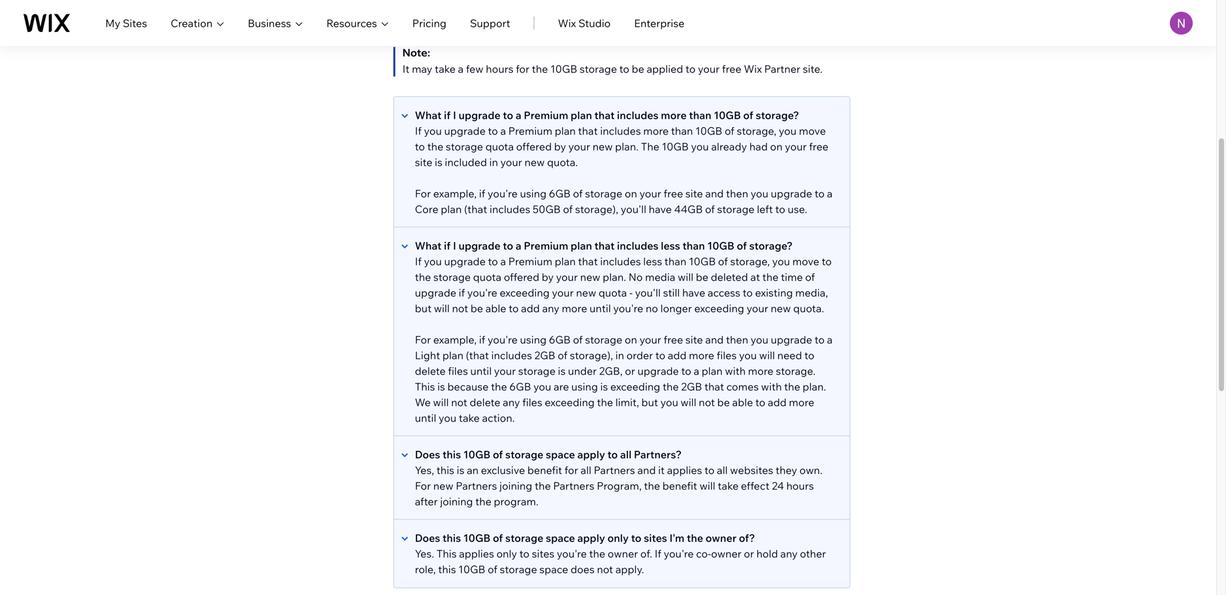 Task type: vqa. For each thing, say whether or not it's contained in the screenshot.
community
no



Task type: describe. For each thing, give the bounding box(es) containing it.
not inside if you upgrade to a premium plan that includes less than 10gb of storage, you move to the storage quota offered by your new plan. no media will be deleted at the time of upgrade if you're exceeding your new quota - you'll still have access to existing media, but will not be able to add any more until you're no longer exceeding your new quota.
[[452, 302, 468, 315]]

6gb for 50gb
[[549, 187, 571, 200]]

will up light
[[434, 302, 450, 315]]

for inside note: it may take a few hours for the 10gb storage to be applied to your free wix partner site.
[[516, 62, 530, 75]]

premium inside if you upgrade to a premium plan that includes less than 10gb of storage, you move to the storage quota offered by your new plan. no media will be deleted at the time of upgrade if you're exceeding your new quota - you'll still have access to existing media, but will not be able to add any more until you're no longer exceeding your new quota.
[[508, 255, 553, 268]]

to inside the storage limit you have after you upgrade to a premium plan depends on the type of premium plan you choose.
[[612, 0, 622, 8]]

on inside for example, if you're using 6gb of storage on your free site and then you upgrade to a core plan (that includes 50gb of storage), you'll have 44gb of storage left to use.
[[625, 187, 637, 200]]

you'll inside if you upgrade to a premium plan that includes less than 10gb of storage, you move to the storage quota offered by your new plan. no media will be deleted at the time of upgrade if you're exceeding your new quota - you'll still have access to existing media, but will not be able to add any more until you're no longer exceeding your new quota.
[[635, 286, 661, 299]]

program.
[[494, 495, 539, 508]]

support link
[[470, 15, 510, 31]]

if inside does this 10gb of storage space apply only to sites i'm the owner of? yes. this applies only to sites you're the owner of. if you're co-owner or hold any other role, this 10gb of storage space does not apply.
[[655, 548, 662, 561]]

a inside for example, if you're using 6gb of storage on your free site and then you upgrade to a core plan (that includes 50gb of storage), you'll have 44gb of storage left to use.
[[827, 187, 833, 200]]

includes inside if you upgrade to a premium plan that includes more than 10gb of storage, you move to the storage quota offered by your new plan. the 10gb you already had on your free site is included in your new quota.
[[600, 124, 641, 137]]

does this 10gb of storage space apply only to sites i'm the owner of? button
[[394, 531, 837, 546]]

note: it may take a few hours for the 10gb storage to be applied to your free wix partner site.
[[403, 46, 823, 75]]

but inside for example, if you're using 6gb of storage on your free site and then you upgrade to a light plan (that includes 2gb of storage), in order to add more files you will need to delete files until your storage is under 2gb, or upgrade to a plan with more storage. this is because the 6gb you are using is exceeding the 2gb that comes with the plan. we will not delete any files exceeding the limit, but you will not be able to add more until you take action.
[[642, 396, 658, 409]]

0 horizontal spatial joining
[[440, 495, 473, 508]]

have inside if you upgrade to a premium plan that includes less than 10gb of storage, you move to the storage quota offered by your new plan. no media will be deleted at the time of upgrade if you're exceeding your new quota - you'll still have access to existing media, but will not be able to add any more until you're no longer exceeding your new quota.
[[682, 286, 705, 299]]

action.
[[482, 412, 515, 425]]

support
[[470, 17, 510, 30]]

hours inside does this 10gb of storage space apply to all partners? yes, this is an exclusive benefit for all partners and it applies to all websites they own. for new partners joining the partners program, the benefit will take effect 24 hours after joining the program.
[[787, 480, 814, 493]]

able inside for example, if you're using 6gb of storage on your free site and then you upgrade to a light plan (that includes 2gb of storage), in order to add more files you will need to delete files until your storage is under 2gb, or upgrade to a plan with more storage. this is because the 6gb you are using is exceeding the 2gb that comes with the plan. we will not delete any files exceeding the limit, but you will not be able to add more until you take action.
[[732, 396, 753, 409]]

take inside for example, if you're using 6gb of storage on your free site and then you upgrade to a light plan (that includes 2gb of storage), in order to add more files you will need to delete files until your storage is under 2gb, or upgrade to a plan with more storage. this is because the 6gb you are using is exceeding the 2gb that comes with the plan. we will not delete any files exceeding the limit, but you will not be able to add more until you take action.
[[459, 412, 480, 425]]

add inside if you upgrade to a premium plan that includes less than 10gb of storage, you move to the storage quota offered by your new plan. no media will be deleted at the time of upgrade if you're exceeding your new quota - you'll still have access to existing media, but will not be able to add any more until you're no longer exceeding your new quota.
[[521, 302, 540, 315]]

media,
[[795, 286, 828, 299]]

access
[[708, 286, 741, 299]]

of?
[[739, 532, 755, 545]]

more inside dropdown button
[[661, 109, 687, 122]]

wix studio link
[[558, 15, 611, 31]]

depends
[[702, 0, 745, 8]]

limit,
[[616, 396, 639, 409]]

you down may
[[424, 124, 442, 137]]

light
[[415, 349, 440, 362]]

10gb inside does this 10gb of storage space apply to all partners? yes, this is an exclusive benefit for all partners and it applies to all websites they own. for new partners joining the partners program, the benefit will take effect 24 hours after joining the program.
[[463, 448, 491, 461]]

what if i upgrade to a premium plan that includes less than 10gb of storage? button
[[394, 238, 837, 254]]

new down "what if i upgrade to a premium plan that includes more than 10gb of storage?"
[[593, 140, 613, 153]]

new down what if i upgrade to a premium plan that includes less than 10gb of storage?
[[580, 271, 601, 284]]

24
[[772, 480, 784, 493]]

wix inside note: it may take a few hours for the 10gb storage to be applied to your free wix partner site.
[[744, 62, 762, 75]]

1 horizontal spatial add
[[668, 349, 687, 362]]

my sites link
[[105, 15, 147, 31]]

already
[[711, 140, 747, 153]]

applies inside does this 10gb of storage space apply to all partners? yes, this is an exclusive benefit for all partners and it applies to all websites they own. for new partners joining the partners program, the benefit will take effect 24 hours after joining the program.
[[667, 464, 702, 477]]

new inside does this 10gb of storage space apply to all partners? yes, this is an exclusive benefit for all partners and it applies to all websites they own. for new partners joining the partners program, the benefit will take effect 24 hours after joining the program.
[[433, 480, 454, 493]]

storage? for what if i upgrade to a premium plan that includes more than 10gb of storage?
[[756, 109, 799, 122]]

0 horizontal spatial only
[[497, 548, 517, 561]]

storage inside the storage limit you have after you upgrade to a premium plan depends on the type of premium plan you choose.
[[414, 0, 452, 8]]

partners?
[[634, 448, 682, 461]]

core
[[415, 203, 439, 216]]

storage), for you'll
[[575, 203, 619, 216]]

what if i upgrade to a premium plan that includes less than 10gb of storage?
[[415, 239, 793, 252]]

2 vertical spatial 6gb
[[510, 380, 531, 393]]

left
[[757, 203, 773, 216]]

0 vertical spatial joining
[[500, 480, 532, 493]]

a inside note: it may take a few hours for the 10gb storage to be applied to your free wix partner site.
[[458, 62, 464, 75]]

if inside what if i upgrade to a premium plan that includes less than 10gb of storage? dropdown button
[[444, 239, 451, 252]]

owner down of?
[[711, 548, 742, 561]]

what if i upgrade to a premium plan that includes more than 10gb of storage? button
[[394, 107, 837, 123]]

more down storage.
[[789, 396, 815, 409]]

the inside if you upgrade to a premium plan that includes more than 10gb of storage, you move to the storage quota offered by your new plan. the 10gb you already had on your free site is included in your new quota.
[[641, 140, 660, 153]]

deleted
[[711, 271, 748, 284]]

partners down does this 10gb of storage space apply to all partners? dropdown button
[[594, 464, 635, 477]]

0 horizontal spatial sites
[[532, 548, 555, 561]]

-
[[629, 286, 633, 299]]

use.
[[788, 203, 807, 216]]

does this 10gb of storage space apply to all partners? yes, this is an exclusive benefit for all partners and it applies to all websites they own. for new partners joining the partners program, the benefit will take effect 24 hours after joining the program.
[[415, 448, 823, 508]]

44gb
[[674, 203, 703, 216]]

pricing link
[[412, 15, 447, 31]]

an
[[467, 464, 479, 477]]

if inside if you upgrade to a premium plan that includes less than 10gb of storage, you move to the storage quota offered by your new plan. no media will be deleted at the time of upgrade if you're exceeding your new quota - you'll still have access to existing media, but will not be able to add any more until you're no longer exceeding your new quota.
[[459, 286, 465, 299]]

than inside what if i upgrade to a premium plan that includes less than 10gb of storage? dropdown button
[[683, 239, 705, 252]]

0 horizontal spatial delete
[[415, 365, 446, 378]]

1 horizontal spatial only
[[608, 532, 629, 545]]

hours inside note: it may take a few hours for the 10gb storage to be applied to your free wix partner site.
[[486, 62, 514, 75]]

includes up if you upgrade to a premium plan that includes more than 10gb of storage, you move to the storage quota offered by your new plan. the 10gb you already had on your free site is included in your new quota.
[[617, 109, 659, 122]]

storage inside does this 10gb of storage space apply to all partners? yes, this is an exclusive benefit for all partners and it applies to all websites they own. for new partners joining the partners program, the benefit will take effect 24 hours after joining the program.
[[505, 448, 544, 461]]

yes.
[[415, 548, 434, 561]]

after inside the storage limit you have after you upgrade to a premium plan depends on the type of premium plan you choose.
[[523, 0, 546, 8]]

more inside if you upgrade to a premium plan that includes more than 10gb of storage, you move to the storage quota offered by your new plan. the 10gb you already had on your free site is included in your new quota.
[[643, 124, 669, 137]]

it
[[658, 464, 665, 477]]

for for for example, if you're using 6gb of storage on your free site and then you upgrade to a core plan (that includes 50gb of storage), you'll have 44gb of storage left to use.
[[415, 187, 431, 200]]

is inside if you upgrade to a premium plan that includes more than 10gb of storage, you move to the storage quota offered by your new plan. the 10gb you already had on your free site is included in your new quota.
[[435, 156, 443, 169]]

had
[[750, 140, 768, 153]]

more up comes
[[748, 365, 774, 378]]

resources
[[326, 17, 377, 30]]

this inside does this 10gb of storage space apply only to sites i'm the owner of? yes. this applies only to sites you're the owner of. if you're co-owner or hold any other role, this 10gb of storage space does not apply.
[[437, 548, 457, 561]]

exclusive
[[481, 464, 525, 477]]

co-
[[696, 548, 711, 561]]

need
[[778, 349, 802, 362]]

more inside if you upgrade to a premium plan that includes less than 10gb of storage, you move to the storage quota offered by your new plan. no media will be deleted at the time of upgrade if you're exceeding your new quota - you'll still have access to existing media, but will not be able to add any more until you're no longer exceeding your new quota.
[[562, 302, 587, 315]]

storage inside if you upgrade to a premium plan that includes less than 10gb of storage, you move to the storage quota offered by your new plan. no media will be deleted at the time of upgrade if you're exceeding your new quota - you'll still have access to existing media, but will not be able to add any more until you're no longer exceeding your new quota.
[[433, 271, 471, 284]]

the inside note: it may take a few hours for the 10gb storage to be applied to your free wix partner site.
[[532, 62, 548, 75]]

longer
[[661, 302, 692, 315]]

what for what if i upgrade to a premium plan that includes less than 10gb of storage?
[[415, 239, 442, 252]]

space for to
[[546, 532, 575, 545]]

any inside does this 10gb of storage space apply only to sites i'm the owner of? yes. this applies only to sites you're the owner of. if you're co-owner or hold any other role, this 10gb of storage space does not apply.
[[781, 548, 798, 561]]

if you upgrade to a premium plan that includes more than 10gb of storage, you move to the storage quota offered by your new plan. the 10gb you already had on your free site is included in your new quota.
[[415, 124, 829, 169]]

and for more
[[705, 333, 724, 346]]

offered for exceeding
[[504, 271, 540, 284]]

2gb,
[[599, 365, 623, 378]]

for example, if you're using 6gb of storage on your free site and then you upgrade to a light plan (that includes 2gb of storage), in order to add more files you will need to delete files until your storage is under 2gb, or upgrade to a plan with more storage. this is because the 6gb you are using is exceeding the 2gb that comes with the plan. we will not delete any files exceeding the limit, but you will not be able to add more until you take action.
[[415, 333, 833, 425]]

if inside for example, if you're using 6gb of storage on your free site and then you upgrade to a light plan (that includes 2gb of storage), in order to add more files you will need to delete files until your storage is under 2gb, or upgrade to a plan with more storage. this is because the 6gb you are using is exceeding the 2gb that comes with the plan. we will not delete any files exceeding the limit, but you will not be able to add more until you take action.
[[479, 333, 485, 346]]

new up 50gb on the left of the page
[[525, 156, 545, 169]]

the inside the storage limit you have after you upgrade to a premium plan depends on the type of premium plan you choose.
[[762, 0, 779, 8]]

that inside if you upgrade to a premium plan that includes less than 10gb of storage, you move to the storage quota offered by your new plan. no media will be deleted at the time of upgrade if you're exceeding your new quota - you'll still have access to existing media, but will not be able to add any more until you're no longer exceeding your new quota.
[[578, 255, 598, 268]]

owner up co-
[[706, 532, 737, 545]]

time
[[781, 271, 803, 284]]

partners down the an
[[456, 480, 497, 493]]

creation
[[171, 17, 213, 30]]

partners left "program,"
[[553, 480, 595, 493]]

have inside for example, if you're using 6gb of storage on your free site and then you upgrade to a core plan (that includes 50gb of storage), you'll have 44gb of storage left to use.
[[649, 203, 672, 216]]

0 horizontal spatial 2gb
[[535, 349, 555, 362]]

for example, if you're using 6gb of storage on your free site and then you upgrade to a core plan (that includes 50gb of storage), you'll have 44gb of storage left to use.
[[415, 187, 833, 216]]

than inside what if i upgrade to a premium plan that includes more than 10gb of storage? dropdown button
[[689, 109, 712, 122]]

until inside if you upgrade to a premium plan that includes less than 10gb of storage, you move to the storage quota offered by your new plan. no media will be deleted at the time of upgrade if you're exceeding your new quota - you'll still have access to existing media, but will not be able to add any more until you're no longer exceeding your new quota.
[[590, 302, 611, 315]]

of inside does this 10gb of storage space apply to all partners? yes, this is an exclusive benefit for all partners and it applies to all websites they own. for new partners joining the partners program, the benefit will take effect 24 hours after joining the program.
[[493, 448, 503, 461]]

choose.
[[483, 10, 521, 23]]

using for 2gb
[[520, 333, 547, 346]]

is down 2gb,
[[600, 380, 608, 393]]

your inside for example, if you're using 6gb of storage on your free site and then you upgrade to a light plan (that includes 2gb of storage), in order to add more files you will need to delete files until your storage is under 2gb, or upgrade to a plan with more storage. this is because the 6gb you are using is exceeding the 2gb that comes with the plan. we will not delete any files exceeding the limit, but you will not be able to add more until you take action.
[[640, 333, 661, 346]]

0 horizontal spatial all
[[581, 464, 592, 477]]

until your
[[470, 365, 516, 378]]

no
[[629, 271, 643, 284]]

move for free
[[799, 124, 826, 137]]

comes
[[727, 380, 759, 393]]

that inside what if i upgrade to a premium plan that includes less than 10gb of storage? dropdown button
[[595, 239, 615, 252]]

0 vertical spatial sites
[[644, 532, 667, 545]]

plan inside if you upgrade to a premium plan that includes less than 10gb of storage, you move to the storage quota offered by your new plan. no media will be deleted at the time of upgrade if you're exceeding your new quota - you'll still have access to existing media, but will not be able to add any more until you're no longer exceeding your new quota.
[[555, 255, 576, 268]]

new down existing
[[771, 302, 791, 315]]

are
[[554, 380, 569, 393]]

apply.
[[616, 563, 644, 576]]

program,
[[597, 480, 642, 493]]

storage, for had
[[737, 124, 777, 137]]

on inside the storage limit you have after you upgrade to a premium plan depends on the type of premium plan you choose.
[[748, 0, 760, 8]]

site.
[[803, 62, 823, 75]]

1 horizontal spatial 2gb
[[681, 380, 702, 393]]

resources button
[[326, 15, 389, 31]]

type
[[781, 0, 803, 8]]

will up still
[[678, 271, 694, 284]]

1 vertical spatial benefit
[[663, 480, 697, 493]]

and for storage
[[705, 187, 724, 200]]

your inside note: it may take a few hours for the 10gb storage to be applied to your free wix partner site.
[[698, 62, 720, 75]]

my
[[105, 17, 120, 30]]

new left -
[[576, 286, 596, 299]]

partner
[[764, 62, 801, 75]]

1 horizontal spatial delete
[[470, 396, 501, 409]]

10gb inside note: it may take a few hours for the 10gb storage to be applied to your free wix partner site.
[[550, 62, 577, 75]]

and inside does this 10gb of storage space apply to all partners? yes, this is an exclusive benefit for all partners and it applies to all websites they own. for new partners joining the partners program, the benefit will take effect 24 hours after joining the program.
[[638, 464, 656, 477]]

quota. inside if you upgrade to a premium plan that includes more than 10gb of storage, you move to the storage quota offered by your new plan. the 10gb you already had on your free site is included in your new quota.
[[547, 156, 578, 169]]

storage? for what if i upgrade to a premium plan that includes less than 10gb of storage?
[[749, 239, 793, 252]]

limit
[[454, 0, 475, 8]]

does
[[571, 563, 595, 576]]

storage), for in
[[570, 349, 613, 362]]

you left already
[[691, 140, 709, 153]]

1 horizontal spatial files
[[522, 396, 542, 409]]

order
[[627, 349, 653, 362]]

if for if you upgrade to a premium plan that includes less than 10gb of storage, you move to the storage quota offered by your new plan. no media will be deleted at the time of upgrade if you're exceeding your new quota - you'll still have access to existing media, but will not be able to add any more until you're no longer exceeding your new quota.
[[415, 255, 422, 268]]

plan. inside for example, if you're using 6gb of storage on your free site and then you upgrade to a light plan (that includes 2gb of storage), in order to add more files you will need to delete files until your storage is under 2gb, or upgrade to a plan with more storage. this is because the 6gb you are using is exceeding the 2gb that comes with the plan. we will not delete any files exceeding the limit, but you will not be able to add more until you take action.
[[803, 380, 826, 393]]

does for does this 10gb of storage space apply only to sites i'm the owner of? yes. this applies only to sites you're the owner of. if you're co-owner or hold any other role, this 10gb of storage space does not apply.
[[415, 532, 440, 545]]

creation button
[[171, 15, 224, 31]]

at
[[751, 271, 760, 284]]

for inside does this 10gb of storage space apply to all partners? yes, this is an exclusive benefit for all partners and it applies to all websites they own. for new partners joining the partners program, the benefit will take effect 24 hours after joining the program.
[[565, 464, 578, 477]]

does for does this 10gb of storage space apply to all partners? yes, this is an exclusive benefit for all partners and it applies to all websites they own. for new partners joining the partners program, the benefit will take effect 24 hours after joining the program.
[[415, 448, 440, 461]]

example, for light
[[433, 333, 477, 346]]

included
[[445, 156, 487, 169]]

the inside the storage limit you have after you upgrade to a premium plan depends on the type of premium plan you choose.
[[393, 0, 412, 8]]

2 horizontal spatial all
[[717, 464, 728, 477]]

any inside for example, if you're using 6gb of storage on your free site and then you upgrade to a light plan (that includes 2gb of storage), in order to add more files you will need to delete files until your storage is under 2gb, or upgrade to a plan with more storage. this is because the 6gb you are using is exceeding the 2gb that comes with the plan. we will not delete any files exceeding the limit, but you will not be able to add more until you take action.
[[503, 396, 520, 409]]

less inside if you upgrade to a premium plan that includes less than 10gb of storage, you move to the storage quota offered by your new plan. no media will be deleted at the time of upgrade if you're exceeding your new quota - you'll still have access to existing media, but will not be able to add any more until you're no longer exceeding your new quota.
[[643, 255, 662, 268]]

2 vertical spatial add
[[768, 396, 787, 409]]

is inside does this 10gb of storage space apply to all partners? yes, this is an exclusive benefit for all partners and it applies to all websites they own. for new partners joining the partners program, the benefit will take effect 24 hours after joining the program.
[[457, 464, 465, 477]]

50gb
[[533, 203, 561, 216]]

1 vertical spatial with
[[761, 380, 782, 393]]

will left need
[[759, 349, 775, 362]]

wix studio
[[558, 17, 611, 30]]

free inside for example, if you're using 6gb of storage on your free site and then you upgrade to a core plan (that includes 50gb of storage), you'll have 44gb of storage left to use.
[[664, 187, 683, 200]]

premium inside if you upgrade to a premium plan that includes more than 10gb of storage, you move to the storage quota offered by your new plan. the 10gb you already had on your free site is included in your new quota.
[[508, 124, 553, 137]]

you're inside for example, if you're using 6gb of storage on your free site and then you upgrade to a light plan (that includes 2gb of storage), in order to add more files you will need to delete files until your storage is under 2gb, or upgrade to a plan with more storage. this is because the 6gb you are using is exceeding the 2gb that comes with the plan. we will not delete any files exceeding the limit, but you will not be able to add more until you take action.
[[488, 333, 518, 346]]

studio
[[579, 17, 611, 30]]

storage inside note: it may take a few hours for the 10gb storage to be applied to your free wix partner site.
[[580, 62, 617, 75]]

it
[[403, 62, 410, 75]]

or inside does this 10gb of storage space apply only to sites i'm the owner of? yes. this applies only to sites you're the owner of. if you're co-owner or hold any other role, this 10gb of storage space does not apply.
[[744, 548, 754, 561]]

have inside the storage limit you have after you upgrade to a premium plan depends on the type of premium plan you choose.
[[498, 0, 521, 8]]

includes inside for example, if you're using 6gb of storage on your free site and then you upgrade to a core plan (that includes 50gb of storage), you'll have 44gb of storage left to use.
[[490, 203, 530, 216]]

own.
[[800, 464, 823, 477]]

1 horizontal spatial all
[[620, 448, 632, 461]]

existing
[[755, 286, 793, 299]]

0 horizontal spatial benefit
[[528, 464, 562, 477]]

you'll inside for example, if you're using 6gb of storage on your free site and then you upgrade to a core plan (that includes 50gb of storage), you'll have 44gb of storage left to use.
[[621, 203, 647, 216]]

2 vertical spatial space
[[540, 563, 568, 576]]

because
[[448, 380, 489, 393]]

offered for your
[[516, 140, 552, 153]]

2 vertical spatial quota
[[599, 286, 627, 299]]

be up the until your
[[471, 302, 483, 315]]

plan. for the
[[615, 140, 639, 153]]

more down longer
[[689, 349, 715, 362]]

you up comes
[[739, 349, 757, 362]]

in inside for example, if you're using 6gb of storage on your free site and then you upgrade to a light plan (that includes 2gb of storage), in order to add more files you will need to delete files until your storage is under 2gb, or upgrade to a plan with more storage. this is because the 6gb you are using is exceeding the 2gb that comes with the plan. we will not delete any files exceeding the limit, but you will not be able to add more until you take action.
[[616, 349, 624, 362]]

you up the 'support' link in the left top of the page
[[477, 0, 495, 8]]

you left are
[[534, 380, 551, 393]]

than inside if you upgrade to a premium plan that includes less than 10gb of storage, you move to the storage quota offered by your new plan. no media will be deleted at the time of upgrade if you're exceeding your new quota - you'll still have access to existing media, but will not be able to add any more until you're no longer exceeding your new quota.
[[665, 255, 687, 268]]

is left because at the left
[[437, 380, 445, 393]]

(that for light
[[466, 349, 489, 362]]

using for 50gb
[[520, 187, 547, 200]]

yes,
[[415, 464, 434, 477]]

pricing
[[412, 17, 447, 30]]

you down partner
[[779, 124, 797, 137]]

will up partners?
[[681, 396, 697, 409]]

they
[[776, 464, 797, 477]]

upgrade inside for example, if you're using 6gb of storage on your free site and then you upgrade to a core plan (that includes 50gb of storage), you'll have 44gb of storage left to use.
[[771, 187, 812, 200]]

for for for example, if you're using 6gb of storage on your free site and then you upgrade to a light plan (that includes 2gb of storage), in order to add more files you will need to delete files until your storage is under 2gb, or upgrade to a plan with more storage. this is because the 6gb you are using is exceeding the 2gb that comes with the plan. we will not delete any files exceeding the limit, but you will not be able to add more until you take action.
[[415, 333, 431, 346]]

after inside does this 10gb of storage space apply to all partners? yes, this is an exclusive benefit for all partners and it applies to all websites they own. for new partners joining the partners program, the benefit will take effect 24 hours after joining the program.
[[415, 495, 438, 508]]

less inside dropdown button
[[661, 239, 680, 252]]

that inside for example, if you're using 6gb of storage on your free site and then you upgrade to a light plan (that includes 2gb of storage), in order to add more files you will need to delete files until your storage is under 2gb, or upgrade to a plan with more storage. this is because the 6gb you are using is exceeding the 2gb that comes with the plan. we will not delete any files exceeding the limit, but you will not be able to add more until you take action.
[[705, 380, 724, 393]]

if you upgrade to a premium plan that includes less than 10gb of storage, you move to the storage quota offered by your new plan. no media will be deleted at the time of upgrade if you're exceeding your new quota - you'll still have access to existing media, but will not be able to add any more until you're no longer exceeding your new quota.
[[415, 255, 832, 315]]

2 horizontal spatial files
[[717, 349, 737, 362]]

media
[[645, 271, 676, 284]]

hold
[[757, 548, 778, 561]]



Task type: locate. For each thing, give the bounding box(es) containing it.
business
[[248, 17, 291, 30]]

applies
[[667, 464, 702, 477], [459, 548, 494, 561]]

able
[[486, 302, 506, 315], [732, 396, 753, 409]]

what down core
[[415, 239, 442, 252]]

6gb up 50gb on the left of the page
[[549, 187, 571, 200]]

storage, inside if you upgrade to a premium plan that includes less than 10gb of storage, you move to the storage quota offered by your new plan. no media will be deleted at the time of upgrade if you're exceeding your new quota - you'll still have access to existing media, but will not be able to add any more until you're no longer exceeding your new quota.
[[730, 255, 770, 268]]

storage), inside for example, if you're using 6gb of storage on your free site and then you upgrade to a light plan (that includes 2gb of storage), in order to add more files you will need to delete files until your storage is under 2gb, or upgrade to a plan with more storage. this is because the 6gb you are using is exceeding the 2gb that comes with the plan. we will not delete any files exceeding the limit, but you will not be able to add more until you take action.
[[570, 349, 613, 362]]

free right had
[[809, 140, 829, 153]]

be down comes
[[717, 396, 730, 409]]

2 vertical spatial and
[[638, 464, 656, 477]]

joining up program.
[[500, 480, 532, 493]]

does up "yes,"
[[415, 448, 440, 461]]

applies right the it
[[667, 464, 702, 477]]

includes up the until your
[[491, 349, 532, 362]]

be up "access"
[[696, 271, 709, 284]]

1 horizontal spatial with
[[761, 380, 782, 393]]

0 vertical spatial applies
[[667, 464, 702, 477]]

0 vertical spatial but
[[415, 302, 432, 315]]

0 vertical spatial less
[[661, 239, 680, 252]]

3 for from the top
[[415, 480, 431, 493]]

2gb left comes
[[681, 380, 702, 393]]

includes
[[617, 109, 659, 122], [600, 124, 641, 137], [490, 203, 530, 216], [617, 239, 659, 252], [600, 255, 641, 268], [491, 349, 532, 362]]

you'll up no
[[635, 286, 661, 299]]

move down site.
[[799, 124, 826, 137]]

2 vertical spatial plan.
[[803, 380, 826, 393]]

1 horizontal spatial but
[[642, 396, 658, 409]]

0 horizontal spatial hours
[[486, 62, 514, 75]]

does
[[415, 448, 440, 461], [415, 532, 440, 545]]

sites
[[123, 17, 147, 30]]

apply inside does this 10gb of storage space apply to all partners? yes, this is an exclusive benefit for all partners and it applies to all websites they own. for new partners joining the partners program, the benefit will take effect 24 hours after joining the program.
[[578, 448, 605, 461]]

0 horizontal spatial add
[[521, 302, 540, 315]]

any
[[542, 302, 560, 315], [503, 396, 520, 409], [781, 548, 798, 561]]

0 vertical spatial plan.
[[615, 140, 639, 153]]

offered inside if you upgrade to a premium plan that includes more than 10gb of storage, you move to the storage quota offered by your new plan. the 10gb you already had on your free site is included in your new quota.
[[516, 140, 552, 153]]

1 horizontal spatial after
[[523, 0, 546, 8]]

wix
[[558, 17, 576, 30], [744, 62, 762, 75]]

0 vertical spatial with
[[725, 365, 746, 378]]

apply for to
[[578, 448, 605, 461]]

0 vertical spatial in
[[489, 156, 498, 169]]

add
[[521, 302, 540, 315], [668, 349, 687, 362], [768, 396, 787, 409]]

less
[[661, 239, 680, 252], [643, 255, 662, 268]]

until
[[590, 302, 611, 315], [415, 412, 436, 425]]

you down because at the left
[[439, 412, 457, 425]]

2 example, from the top
[[433, 333, 477, 346]]

or inside for example, if you're using 6gb of storage on your free site and then you upgrade to a light plan (that includes 2gb of storage), in order to add more files you will need to delete files until your storage is under 2gb, or upgrade to a plan with more storage. this is because the 6gb you are using is exceeding the 2gb that comes with the plan. we will not delete any files exceeding the limit, but you will not be able to add more until you take action.
[[625, 365, 635, 378]]

free inside if you upgrade to a premium plan that includes more than 10gb of storage, you move to the storage quota offered by your new plan. the 10gb you already had on your free site is included in your new quota.
[[809, 140, 829, 153]]

take inside note: it may take a few hours for the 10gb storage to be applied to your free wix partner site.
[[435, 62, 456, 75]]

or down of?
[[744, 548, 754, 561]]

owner
[[706, 532, 737, 545], [608, 548, 638, 561], [711, 548, 742, 561]]

2 vertical spatial for
[[415, 480, 431, 493]]

0 vertical spatial then
[[726, 187, 748, 200]]

upgrade
[[568, 0, 610, 8], [459, 109, 501, 122], [444, 124, 486, 137], [771, 187, 812, 200], [459, 239, 501, 252], [444, 255, 486, 268], [415, 286, 456, 299], [771, 333, 812, 346], [638, 365, 679, 378]]

on inside for example, if you're using 6gb of storage on your free site and then you upgrade to a light plan (that includes 2gb of storage), in order to add more files you will need to delete files until your storage is under 2gb, or upgrade to a plan with more storage. this is because the 6gb you are using is exceeding the 2gb that comes with the plan. we will not delete any files exceeding the limit, but you will not be able to add more until you take action.
[[625, 333, 637, 346]]

1 vertical spatial able
[[732, 396, 753, 409]]

not
[[452, 302, 468, 315], [451, 396, 467, 409], [699, 396, 715, 409], [597, 563, 613, 576]]

partners
[[594, 464, 635, 477], [456, 480, 497, 493], [553, 480, 595, 493]]

0 horizontal spatial in
[[489, 156, 498, 169]]

1 horizontal spatial quota.
[[793, 302, 824, 315]]

1 vertical spatial until
[[415, 412, 436, 425]]

1 horizontal spatial wix
[[744, 62, 762, 75]]

0 vertical spatial storage,
[[737, 124, 777, 137]]

2 vertical spatial site
[[686, 333, 703, 346]]

0 horizontal spatial for
[[516, 62, 530, 75]]

any inside if you upgrade to a premium plan that includes less than 10gb of storage, you move to the storage quota offered by your new plan. no media will be deleted at the time of upgrade if you're exceeding your new quota - you'll still have access to existing media, but will not be able to add any more until you're no longer exceeding your new quota.
[[542, 302, 560, 315]]

0 horizontal spatial any
[[503, 396, 520, 409]]

this
[[415, 380, 435, 393], [437, 548, 457, 561]]

using
[[520, 187, 547, 200], [520, 333, 547, 346], [572, 380, 598, 393]]

includes down what if i upgrade to a premium plan that includes more than 10gb of storage? dropdown button
[[600, 124, 641, 137]]

the down what if i upgrade to a premium plan that includes more than 10gb of storage? dropdown button
[[641, 140, 660, 153]]

that inside if you upgrade to a premium plan that includes more than 10gb of storage, you move to the storage quota offered by your new plan. the 10gb you already had on your free site is included in your new quota.
[[578, 124, 598, 137]]

plan inside if you upgrade to a premium plan that includes more than 10gb of storage, you move to the storage quota offered by your new plan. the 10gb you already had on your free site is included in your new quota.
[[555, 124, 576, 137]]

plan. left no
[[603, 271, 626, 284]]

and
[[705, 187, 724, 200], [705, 333, 724, 346], [638, 464, 656, 477]]

0 vertical spatial add
[[521, 302, 540, 315]]

benefit down the it
[[663, 480, 697, 493]]

until inside for example, if you're using 6gb of storage on your free site and then you upgrade to a light plan (that includes 2gb of storage), in order to add more files you will need to delete files until your storage is under 2gb, or upgrade to a plan with more storage. this is because the 6gb you are using is exceeding the 2gb that comes with the plan. we will not delete any files exceeding the limit, but you will not be able to add more until you take action.
[[415, 412, 436, 425]]

applies right yes.
[[459, 548, 494, 561]]

1 example, from the top
[[433, 187, 477, 200]]

you'll up what if i upgrade to a premium plan that includes less than 10gb of storage? dropdown button
[[621, 203, 647, 216]]

0 horizontal spatial this
[[415, 380, 435, 393]]

have
[[498, 0, 521, 8], [649, 203, 672, 216], [682, 286, 705, 299]]

0 vertical spatial quota
[[486, 140, 514, 153]]

you down limit
[[463, 10, 481, 23]]

will inside does this 10gb of storage space apply to all partners? yes, this is an exclusive benefit for all partners and it applies to all websites they own. for new partners joining the partners program, the benefit will take effect 24 hours after joining the program.
[[700, 480, 716, 493]]

by inside if you upgrade to a premium plan that includes more than 10gb of storage, you move to the storage quota offered by your new plan. the 10gb you already had on your free site is included in your new quota.
[[554, 140, 566, 153]]

of.
[[641, 548, 652, 561]]

1 vertical spatial or
[[744, 548, 754, 561]]

the storage limit you have after you upgrade to a premium plan depends on the type of premium plan you choose.
[[393, 0, 815, 23]]

my sites
[[105, 17, 147, 30]]

1 vertical spatial quota.
[[793, 302, 824, 315]]

this right yes.
[[437, 548, 457, 561]]

enterprise
[[634, 17, 685, 30]]

by for new
[[554, 140, 566, 153]]

2 does from the top
[[415, 532, 440, 545]]

is left included
[[435, 156, 443, 169]]

includes inside if you upgrade to a premium plan that includes less than 10gb of storage, you move to the storage quota offered by your new plan. no media will be deleted at the time of upgrade if you're exceeding your new quota - you'll still have access to existing media, but will not be able to add any more until you're no longer exceeding your new quota.
[[600, 255, 641, 268]]

1 vertical spatial and
[[705, 333, 724, 346]]

1 vertical spatial i
[[453, 239, 456, 252]]

apply up "program,"
[[578, 448, 605, 461]]

space for partners
[[546, 448, 575, 461]]

using inside for example, if you're using 6gb of storage on your free site and then you upgrade to a core plan (that includes 50gb of storage), you'll have 44gb of storage left to use.
[[520, 187, 547, 200]]

1 vertical spatial site
[[686, 187, 703, 200]]

storage, for deleted
[[730, 255, 770, 268]]

with right comes
[[761, 380, 782, 393]]

site for what if i upgrade to a premium plan that includes more than 10gb of storage?
[[686, 187, 703, 200]]

you up left
[[751, 187, 769, 200]]

0 horizontal spatial with
[[725, 365, 746, 378]]

plan
[[679, 0, 700, 8], [440, 10, 461, 23], [571, 109, 592, 122], [555, 124, 576, 137], [441, 203, 462, 216], [571, 239, 592, 252], [555, 255, 576, 268], [443, 349, 464, 362], [702, 365, 723, 378]]

1 what from the top
[[415, 109, 442, 122]]

if inside if you upgrade to a premium plan that includes more than 10gb of storage, you move to the storage quota offered by your new plan. the 10gb you already had on your free site is included in your new quota.
[[415, 124, 422, 137]]

quota for you're
[[473, 271, 502, 284]]

other
[[800, 548, 826, 561]]

upgrade inside if you upgrade to a premium plan that includes more than 10gb of storage, you move to the storage quota offered by your new plan. the 10gb you already had on your free site is included in your new quota.
[[444, 124, 486, 137]]

this inside for example, if you're using 6gb of storage on your free site and then you upgrade to a light plan (that includes 2gb of storage), in order to add more files you will need to delete files until your storage is under 2gb, or upgrade to a plan with more storage. this is because the 6gb you are using is exceeding the 2gb that comes with the plan. we will not delete any files exceeding the limit, but you will not be able to add more until you take action.
[[415, 380, 435, 393]]

profile image image
[[1170, 12, 1193, 35]]

enterprise link
[[634, 15, 685, 31]]

exceeding
[[500, 286, 550, 299], [694, 302, 744, 315], [611, 380, 660, 393], [545, 396, 595, 409]]

than
[[689, 109, 712, 122], [671, 124, 693, 137], [683, 239, 705, 252], [665, 255, 687, 268]]

apply for only
[[578, 532, 605, 545]]

more down applied
[[661, 109, 687, 122]]

than inside if you upgrade to a premium plan that includes more than 10gb of storage, you move to the storage quota offered by your new plan. the 10gb you already had on your free site is included in your new quota.
[[671, 124, 693, 137]]

then up comes
[[726, 333, 748, 346]]

until left no
[[590, 302, 611, 315]]

2 horizontal spatial take
[[718, 480, 739, 493]]

1 vertical spatial what
[[415, 239, 442, 252]]

more down what if i upgrade to a premium plan that includes more than 10gb of storage? dropdown button
[[643, 124, 669, 137]]

1 for from the top
[[415, 187, 431, 200]]

by
[[554, 140, 566, 153], [542, 271, 554, 284]]

joining
[[500, 480, 532, 493], [440, 495, 473, 508]]

you inside for example, if you're using 6gb of storage on your free site and then you upgrade to a core plan (that includes 50gb of storage), you'll have 44gb of storage left to use.
[[751, 187, 769, 200]]

(that for core
[[464, 203, 487, 216]]

does inside does this 10gb of storage space apply only to sites i'm the owner of? yes. this applies only to sites you're the owner of. if you're co-owner or hold any other role, this 10gb of storage space does not apply.
[[415, 532, 440, 545]]

is
[[435, 156, 443, 169], [558, 365, 566, 378], [437, 380, 445, 393], [600, 380, 608, 393], [457, 464, 465, 477]]

storage.
[[776, 365, 816, 378]]

in inside if you upgrade to a premium plan that includes more than 10gb of storage, you move to the storage quota offered by your new plan. the 10gb you already had on your free site is included in your new quota.
[[489, 156, 498, 169]]

0 vertical spatial wix
[[558, 17, 576, 30]]

does inside does this 10gb of storage space apply to all partners? yes, this is an exclusive benefit for all partners and it applies to all websites they own. for new partners joining the partners program, the benefit will take effect 24 hours after joining the program.
[[415, 448, 440, 461]]

1 vertical spatial storage),
[[570, 349, 613, 362]]

0 horizontal spatial able
[[486, 302, 506, 315]]

0 vertical spatial you'll
[[621, 203, 647, 216]]

with up comes
[[725, 365, 746, 378]]

what down may
[[415, 109, 442, 122]]

0 horizontal spatial have
[[498, 0, 521, 8]]

note:
[[403, 46, 430, 59]]

the
[[393, 0, 412, 8], [641, 140, 660, 153]]

1 vertical spatial less
[[643, 255, 662, 268]]

example, inside for example, if you're using 6gb of storage on your free site and then you upgrade to a light plan (that includes 2gb of storage), in order to add more files you will need to delete files until your storage is under 2gb, or upgrade to a plan with more storage. this is because the 6gb you are using is exceeding the 2gb that comes with the plan. we will not delete any files exceeding the limit, but you will not be able to add more until you take action.
[[433, 333, 477, 346]]

plan. down what if i upgrade to a premium plan that includes more than 10gb of storage? dropdown button
[[615, 140, 639, 153]]

all
[[620, 448, 632, 461], [581, 464, 592, 477], [717, 464, 728, 477]]

1 vertical spatial sites
[[532, 548, 555, 561]]

if for if you upgrade to a premium plan that includes more than 10gb of storage, you move to the storage quota offered by your new plan. the 10gb you already had on your free site is included in your new quota.
[[415, 124, 422, 137]]

move inside if you upgrade to a premium plan that includes less than 10gb of storage, you move to the storage quota offered by your new plan. no media will be deleted at the time of upgrade if you're exceeding your new quota - you'll still have access to existing media, but will not be able to add any more until you're no longer exceeding your new quota.
[[793, 255, 820, 268]]

1 vertical spatial any
[[503, 396, 520, 409]]

after
[[523, 0, 546, 8], [415, 495, 438, 508]]

we
[[415, 396, 431, 409]]

owner up the apply.
[[608, 548, 638, 561]]

that down what if i upgrade to a premium plan that includes less than 10gb of storage?
[[578, 255, 598, 268]]

1 vertical spatial delete
[[470, 396, 501, 409]]

2 i from the top
[[453, 239, 456, 252]]

2 what from the top
[[415, 239, 442, 252]]

plan. down storage.
[[803, 380, 826, 393]]

still
[[663, 286, 680, 299]]

site for what if i upgrade to a premium plan that includes less than 10gb of storage?
[[686, 333, 703, 346]]

hours right few
[[486, 62, 514, 75]]

what if i upgrade to a premium plan that includes more than 10gb of storage?
[[415, 109, 799, 122]]

you
[[477, 0, 495, 8], [548, 0, 566, 8], [463, 10, 481, 23], [424, 124, 442, 137], [779, 124, 797, 137], [691, 140, 709, 153], [751, 187, 769, 200], [424, 255, 442, 268], [772, 255, 790, 268], [751, 333, 769, 346], [739, 349, 757, 362], [534, 380, 551, 393], [661, 396, 678, 409], [439, 412, 457, 425]]

i
[[453, 109, 456, 122], [453, 239, 456, 252]]

the inside if you upgrade to a premium plan that includes more than 10gb of storage, you move to the storage quota offered by your new plan. the 10gb you already had on your free site is included in your new quota.
[[427, 140, 444, 153]]

this
[[443, 448, 461, 461], [437, 464, 454, 477], [443, 532, 461, 545], [438, 563, 456, 576]]

2 vertical spatial take
[[718, 480, 739, 493]]

will right we
[[433, 396, 449, 409]]

storage, up at
[[730, 255, 770, 268]]

1 vertical spatial you'll
[[635, 286, 661, 299]]

you up time on the right of the page
[[772, 255, 790, 268]]

by for your
[[542, 271, 554, 284]]

1 vertical spatial but
[[642, 396, 658, 409]]

site up 44gb
[[686, 187, 703, 200]]

no
[[646, 302, 658, 315]]

sites
[[644, 532, 667, 545], [532, 548, 555, 561]]

wix left partner
[[744, 62, 762, 75]]

that left comes
[[705, 380, 724, 393]]

quota
[[486, 140, 514, 153], [473, 271, 502, 284], [599, 286, 627, 299]]

1 horizontal spatial take
[[459, 412, 480, 425]]

your inside for example, if you're using 6gb of storage on your free site and then you upgrade to a core plan (that includes 50gb of storage), you'll have 44gb of storage left to use.
[[640, 187, 661, 200]]

plan. for no
[[603, 271, 626, 284]]

may
[[412, 62, 432, 75]]

storage? inside what if i upgrade to a premium plan that includes more than 10gb of storage? dropdown button
[[756, 109, 799, 122]]

2 then from the top
[[726, 333, 748, 346]]

by down "what if i upgrade to a premium plan that includes more than 10gb of storage?"
[[554, 140, 566, 153]]

plan. inside if you upgrade to a premium plan that includes more than 10gb of storage, you move to the storage quota offered by your new plan. the 10gb you already had on your free site is included in your new quota.
[[615, 140, 639, 153]]

upgrade inside the storage limit you have after you upgrade to a premium plan depends on the type of premium plan you choose.
[[568, 0, 610, 8]]

0 vertical spatial quota.
[[547, 156, 578, 169]]

1 vertical spatial for
[[415, 333, 431, 346]]

delete
[[415, 365, 446, 378], [470, 396, 501, 409]]

includes left 50gb on the left of the page
[[490, 203, 530, 216]]

for right few
[[516, 62, 530, 75]]

a inside the storage limit you have after you upgrade to a premium plan depends on the type of premium plan you choose.
[[625, 0, 630, 8]]

than up already
[[689, 109, 712, 122]]

site left included
[[415, 156, 432, 169]]

will
[[678, 271, 694, 284], [434, 302, 450, 315], [759, 349, 775, 362], [433, 396, 449, 409], [681, 396, 697, 409], [700, 480, 716, 493]]

for up light
[[415, 333, 431, 346]]

0 horizontal spatial applies
[[459, 548, 494, 561]]

for
[[415, 187, 431, 200], [415, 333, 431, 346], [415, 480, 431, 493]]

joining down the an
[[440, 495, 473, 508]]

10gb inside if you upgrade to a premium plan that includes less than 10gb of storage, you move to the storage quota offered by your new plan. no media will be deleted at the time of upgrade if you're exceeding your new quota - you'll still have access to existing media, but will not be able to add any more until you're no longer exceeding your new quota.
[[689, 255, 716, 268]]

by down what if i upgrade to a premium plan that includes less than 10gb of storage?
[[542, 271, 554, 284]]

not inside does this 10gb of storage space apply only to sites i'm the owner of? yes. this applies only to sites you're the owner of. if you're co-owner or hold any other role, this 10gb of storage space does not apply.
[[597, 563, 613, 576]]

1 horizontal spatial hours
[[787, 480, 814, 493]]

offered inside if you upgrade to a premium plan that includes less than 10gb of storage, you move to the storage quota offered by your new plan. no media will be deleted at the time of upgrade if you're exceeding your new quota - you'll still have access to existing media, but will not be able to add any more until you're no longer exceeding your new quota.
[[504, 271, 540, 284]]

for down does this 10gb of storage space apply to all partners? dropdown button
[[565, 464, 578, 477]]

1 i from the top
[[453, 109, 456, 122]]

plan.
[[615, 140, 639, 153], [603, 271, 626, 284], [803, 380, 826, 393]]

able down comes
[[732, 396, 753, 409]]

1 vertical spatial hours
[[787, 480, 814, 493]]

if inside what if i upgrade to a premium plan that includes more than 10gb of storage? dropdown button
[[444, 109, 451, 122]]

1 vertical spatial wix
[[744, 62, 762, 75]]

0 vertical spatial benefit
[[528, 464, 562, 477]]

business button
[[248, 15, 303, 31]]

and down already
[[705, 187, 724, 200]]

you down existing
[[751, 333, 769, 346]]

i for what if i upgrade to a premium plan that includes more than 10gb of storage?
[[453, 109, 456, 122]]

if
[[415, 124, 422, 137], [415, 255, 422, 268], [655, 548, 662, 561]]

0 horizontal spatial until
[[415, 412, 436, 425]]

free inside for example, if you're using 6gb of storage on your free site and then you upgrade to a light plan (that includes 2gb of storage), in order to add more files you will need to delete files until your storage is under 2gb, or upgrade to a plan with more storage. this is because the 6gb you are using is exceeding the 2gb that comes with the plan. we will not delete any files exceeding the limit, but you will not be able to add more until you take action.
[[664, 333, 683, 346]]

0 vertical spatial apply
[[578, 448, 605, 461]]

1 horizontal spatial applies
[[667, 464, 702, 477]]

role,
[[415, 563, 436, 576]]

of inside if you upgrade to a premium plan that includes more than 10gb of storage, you move to the storage quota offered by your new plan. the 10gb you already had on your free site is included in your new quota.
[[725, 124, 735, 137]]

does this 10gb of storage space apply only to sites i'm the owner of? yes. this applies only to sites you're the owner of. if you're co-owner or hold any other role, this 10gb of storage space does not apply.
[[415, 532, 826, 576]]

take inside does this 10gb of storage space apply to all partners? yes, this is an exclusive benefit for all partners and it applies to all websites they own. for new partners joining the partners program, the benefit will take effect 24 hours after joining the program.
[[718, 480, 739, 493]]

in
[[489, 156, 498, 169], [616, 349, 624, 362]]

than down 44gb
[[683, 239, 705, 252]]

2 apply from the top
[[578, 532, 605, 545]]

includes down what if i upgrade to a premium plan that includes less than 10gb of storage? dropdown button
[[600, 255, 641, 268]]

on right depends
[[748, 0, 760, 8]]

2gb
[[535, 349, 555, 362], [681, 380, 702, 393]]

site inside if you upgrade to a premium plan that includes more than 10gb of storage, you move to the storage quota offered by your new plan. the 10gb you already had on your free site is included in your new quota.
[[415, 156, 432, 169]]

apply inside does this 10gb of storage space apply only to sites i'm the owner of? yes. this applies only to sites you're the owner of. if you're co-owner or hold any other role, this 10gb of storage space does not apply.
[[578, 532, 605, 545]]

1 vertical spatial in
[[616, 349, 624, 362]]

be left applied
[[632, 62, 644, 75]]

you right 'limit,'
[[661, 396, 678, 409]]

then for left
[[726, 187, 748, 200]]

storage, inside if you upgrade to a premium plan that includes more than 10gb of storage, you move to the storage quota offered by your new plan. the 10gb you already had on your free site is included in your new quota.
[[737, 124, 777, 137]]

until down we
[[415, 412, 436, 425]]

0 vertical spatial this
[[415, 380, 435, 393]]

1 vertical spatial offered
[[504, 271, 540, 284]]

2 vertical spatial using
[[572, 380, 598, 393]]

is up are
[[558, 365, 566, 378]]

if inside for example, if you're using 6gb of storage on your free site and then you upgrade to a core plan (that includes 50gb of storage), you'll have 44gb of storage left to use.
[[479, 187, 485, 200]]

but inside if you upgrade to a premium plan that includes less than 10gb of storage, you move to the storage quota offered by your new plan. no media will be deleted at the time of upgrade if you're exceeding your new quota - you'll still have access to existing media, but will not be able to add any more until you're no longer exceeding your new quota.
[[415, 302, 432, 315]]

have left 44gb
[[649, 203, 672, 216]]

plan inside for example, if you're using 6gb of storage on your free site and then you upgrade to a core plan (that includes 50gb of storage), you'll have 44gb of storage left to use.
[[441, 203, 462, 216]]

site inside for example, if you're using 6gb of storage on your free site and then you upgrade to a core plan (that includes 50gb of storage), you'll have 44gb of storage left to use.
[[686, 187, 703, 200]]

than down applied
[[671, 124, 693, 137]]

only up the apply.
[[608, 532, 629, 545]]

1 horizontal spatial the
[[641, 140, 660, 153]]

1 horizontal spatial until
[[590, 302, 611, 315]]

1 horizontal spatial in
[[616, 349, 624, 362]]

sites down program.
[[532, 548, 555, 561]]

sites up 'of.'
[[644, 532, 667, 545]]

i for what if i upgrade to a premium plan that includes less than 10gb of storage?
[[453, 239, 456, 252]]

then inside for example, if you're using 6gb of storage on your free site and then you upgrade to a light plan (that includes 2gb of storage), in order to add more files you will need to delete files until your storage is under 2gb, or upgrade to a plan with more storage. this is because the 6gb you are using is exceeding the 2gb that comes with the plan. we will not delete any files exceeding the limit, but you will not be able to add more until you take action.
[[726, 333, 748, 346]]

example, up core
[[433, 187, 477, 200]]

1 vertical spatial 6gb
[[549, 333, 571, 346]]

effect
[[741, 480, 770, 493]]

1 vertical spatial after
[[415, 495, 438, 508]]

in right included
[[489, 156, 498, 169]]

6gb for 2gb
[[549, 333, 571, 346]]

you up wix studio
[[548, 0, 566, 8]]

1 does from the top
[[415, 448, 440, 461]]

1 then from the top
[[726, 187, 748, 200]]

quota. down media,
[[793, 302, 824, 315]]

under
[[568, 365, 597, 378]]

for inside for example, if you're using 6gb of storage on your free site and then you upgrade to a light plan (that includes 2gb of storage), in order to add more files you will need to delete files until your storage is under 2gb, or upgrade to a plan with more storage. this is because the 6gb you are using is exceeding the 2gb that comes with the plan. we will not delete any files exceeding the limit, but you will not be able to add more until you take action.
[[415, 333, 431, 346]]

1 vertical spatial this
[[437, 548, 457, 561]]

and inside for example, if you're using 6gb of storage on your free site and then you upgrade to a light plan (that includes 2gb of storage), in order to add more files you will need to delete files until your storage is under 2gb, or upgrade to a plan with more storage. this is because the 6gb you are using is exceeding the 2gb that comes with the plan. we will not delete any files exceeding the limit, but you will not be able to add more until you take action.
[[705, 333, 724, 346]]

2 for from the top
[[415, 333, 431, 346]]

then for files
[[726, 333, 748, 346]]

0 vertical spatial if
[[415, 124, 422, 137]]

0 vertical spatial site
[[415, 156, 432, 169]]

2 vertical spatial have
[[682, 286, 705, 299]]

0 vertical spatial 2gb
[[535, 349, 555, 362]]

0 vertical spatial storage),
[[575, 203, 619, 216]]

wix inside "link"
[[558, 17, 576, 30]]

1 vertical spatial does
[[415, 532, 440, 545]]

applied
[[647, 62, 683, 75]]

(that inside for example, if you're using 6gb of storage on your free site and then you upgrade to a core plan (that includes 50gb of storage), you'll have 44gb of storage left to use.
[[464, 203, 487, 216]]

you're
[[488, 187, 518, 200], [467, 286, 497, 299], [613, 302, 643, 315], [488, 333, 518, 346], [557, 548, 587, 561], [664, 548, 694, 561]]

0 horizontal spatial files
[[448, 365, 468, 378]]

0 vertical spatial and
[[705, 187, 724, 200]]

storage inside if you upgrade to a premium plan that includes more than 10gb of storage, you move to the storage quota offered by your new plan. the 10gb you already had on your free site is included in your new quota.
[[446, 140, 483, 153]]

(that down included
[[464, 203, 487, 216]]

i'm
[[670, 532, 685, 545]]

1 vertical spatial quota
[[473, 271, 502, 284]]

on down if you upgrade to a premium plan that includes more than 10gb of storage, you move to the storage quota offered by your new plan. the 10gb you already had on your free site is included in your new quota.
[[625, 187, 637, 200]]

be
[[632, 62, 644, 75], [696, 271, 709, 284], [471, 302, 483, 315], [717, 396, 730, 409]]

apply
[[578, 448, 605, 461], [578, 532, 605, 545]]

take right may
[[435, 62, 456, 75]]

more
[[661, 109, 687, 122], [643, 124, 669, 137], [562, 302, 587, 315], [689, 349, 715, 362], [748, 365, 774, 378], [789, 396, 815, 409]]

free up 44gb
[[664, 187, 683, 200]]

0 vertical spatial delete
[[415, 365, 446, 378]]

a
[[625, 0, 630, 8], [458, 62, 464, 75], [516, 109, 522, 122], [500, 124, 506, 137], [827, 187, 833, 200], [516, 239, 522, 252], [500, 255, 506, 268], [827, 333, 833, 346], [694, 365, 699, 378]]

1 vertical spatial storage,
[[730, 255, 770, 268]]

storage,
[[737, 124, 777, 137], [730, 255, 770, 268]]

does this 10gb of storage space apply to all partners? button
[[394, 447, 837, 463]]

example, for core
[[433, 187, 477, 200]]

a inside if you upgrade to a premium plan that includes less than 10gb of storage, you move to the storage quota offered by your new plan. no media will be deleted at the time of upgrade if you're exceeding your new quota - you'll still have access to existing media, but will not be able to add any more until you're no longer exceeding your new quota.
[[500, 255, 506, 268]]

1 vertical spatial (that
[[466, 349, 489, 362]]

space inside does this 10gb of storage space apply to all partners? yes, this is an exclusive benefit for all partners and it applies to all websites they own. for new partners joining the partners program, the benefit will take effect 24 hours after joining the program.
[[546, 448, 575, 461]]

if inside if you upgrade to a premium plan that includes less than 10gb of storage, you move to the storage quota offered by your new plan. no media will be deleted at the time of upgrade if you're exceeding your new quota - you'll still have access to existing media, but will not be able to add any more until you're no longer exceeding your new quota.
[[415, 255, 422, 268]]

applies inside does this 10gb of storage space apply only to sites i'm the owner of? yes. this applies only to sites you're the owner of. if you're co-owner or hold any other role, this 10gb of storage space does not apply.
[[459, 548, 494, 561]]

space
[[546, 448, 575, 461], [546, 532, 575, 545], [540, 563, 568, 576]]

1 vertical spatial space
[[546, 532, 575, 545]]

0 horizontal spatial the
[[393, 0, 412, 8]]

websites
[[730, 464, 773, 477]]

what
[[415, 109, 442, 122], [415, 239, 442, 252]]

you down core
[[424, 255, 442, 268]]

then inside for example, if you're using 6gb of storage on your free site and then you upgrade to a core plan (that includes 50gb of storage), you'll have 44gb of storage left to use.
[[726, 187, 748, 200]]

1 horizontal spatial any
[[542, 302, 560, 315]]

of inside the storage limit you have after you upgrade to a premium plan depends on the type of premium plan you choose.
[[805, 0, 815, 8]]

free inside note: it may take a few hours for the 10gb storage to be applied to your free wix partner site.
[[722, 62, 742, 75]]

0 vertical spatial example,
[[433, 187, 477, 200]]

free left partner
[[722, 62, 742, 75]]

on up order
[[625, 333, 637, 346]]

2gb up are
[[535, 349, 555, 362]]

storage? inside what if i upgrade to a premium plan that includes less than 10gb of storage? dropdown button
[[749, 239, 793, 252]]

includes inside for example, if you're using 6gb of storage on your free site and then you upgrade to a light plan (that includes 2gb of storage), in order to add more files you will need to delete files until your storage is under 2gb, or upgrade to a plan with more storage. this is because the 6gb you are using is exceeding the 2gb that comes with the plan. we will not delete any files exceeding the limit, but you will not be able to add more until you take action.
[[491, 349, 532, 362]]

1 horizontal spatial joining
[[500, 480, 532, 493]]

1 apply from the top
[[578, 448, 605, 461]]

quota for in
[[486, 140, 514, 153]]

take left effect
[[718, 480, 739, 493]]

6gb inside for example, if you're using 6gb of storage on your free site and then you upgrade to a core plan (that includes 50gb of storage), you'll have 44gb of storage left to use.
[[549, 187, 571, 200]]

includes up no
[[617, 239, 659, 252]]

(that
[[464, 203, 487, 216], [466, 349, 489, 362]]

few
[[466, 62, 484, 75]]

move for time
[[793, 255, 820, 268]]

the
[[762, 0, 779, 8], [532, 62, 548, 75], [427, 140, 444, 153], [415, 271, 431, 284], [763, 271, 779, 284], [491, 380, 507, 393], [663, 380, 679, 393], [784, 380, 801, 393], [597, 396, 613, 409], [535, 480, 551, 493], [644, 480, 660, 493], [475, 495, 492, 508], [687, 532, 703, 545], [589, 548, 605, 561]]

0 vertical spatial for
[[415, 187, 431, 200]]

0 vertical spatial using
[[520, 187, 547, 200]]

storage? up at
[[749, 239, 793, 252]]

1 horizontal spatial sites
[[644, 532, 667, 545]]

offered
[[516, 140, 552, 153], [504, 271, 540, 284]]

on inside if you upgrade to a premium plan that includes more than 10gb of storage, you move to the storage quota offered by your new plan. the 10gb you already had on your free site is included in your new quota.
[[770, 140, 783, 153]]

1 horizontal spatial this
[[437, 548, 457, 561]]

0 horizontal spatial take
[[435, 62, 456, 75]]

and down "access"
[[705, 333, 724, 346]]

1 vertical spatial apply
[[578, 532, 605, 545]]

what for what if i upgrade to a premium plan that includes more than 10gb of storage?
[[415, 109, 442, 122]]

files
[[717, 349, 737, 362], [448, 365, 468, 378], [522, 396, 542, 409]]



